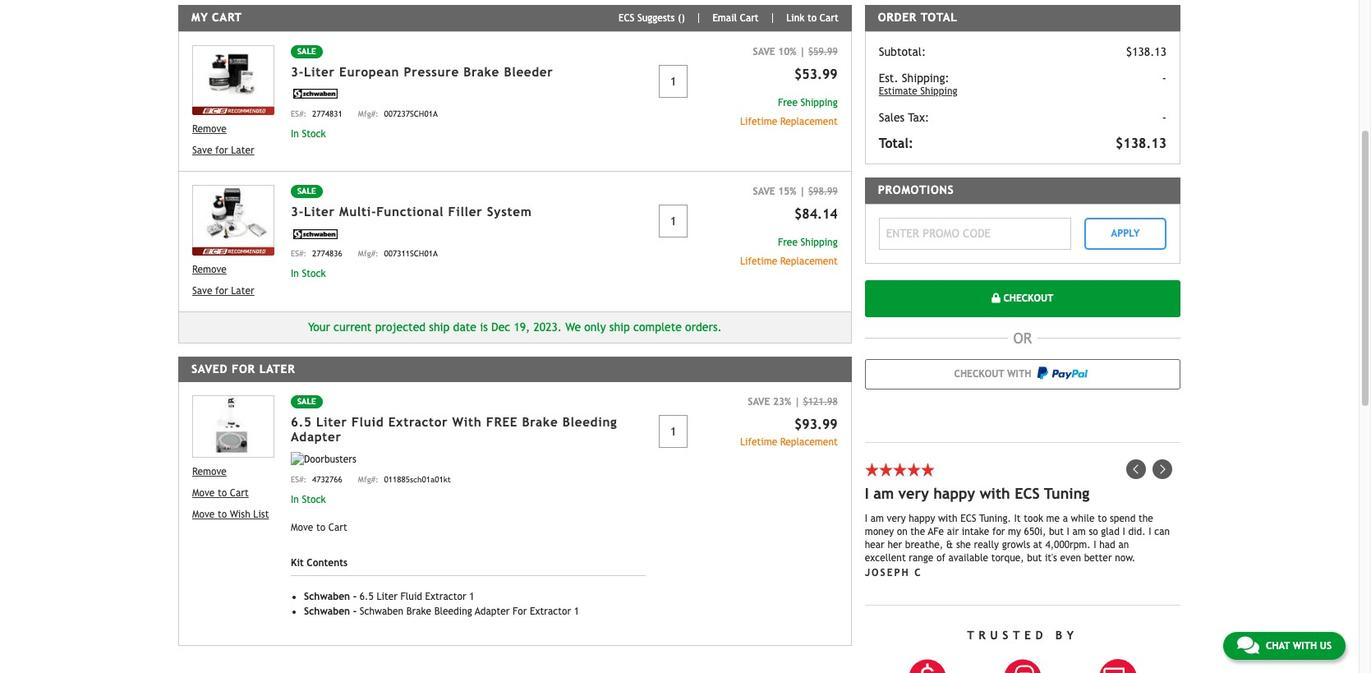 Task type: vqa. For each thing, say whether or not it's contained in the screenshot.
"Sale" corresponding to $84.14
yes



Task type: locate. For each thing, give the bounding box(es) containing it.
sales
[[879, 111, 905, 124]]

| for $53.99
[[800, 46, 806, 57]]

lifetime down save 10% | $59.99 at the top of page
[[741, 116, 778, 127]]

0 vertical spatial happy
[[934, 485, 976, 502]]

0 horizontal spatial 6.5
[[291, 415, 312, 429]]

adapter left the for
[[475, 606, 510, 617]]

save for later link for $53.99
[[192, 143, 275, 158]]

european
[[340, 65, 400, 79]]

2 vertical spatial am
[[1073, 526, 1087, 537]]

$93.99
[[795, 417, 838, 433]]

$138.13
[[1127, 45, 1167, 58], [1116, 135, 1167, 151]]

save left 23% at the right bottom of page
[[748, 396, 771, 408]]

es#:
[[291, 109, 307, 118], [291, 249, 307, 258], [291, 475, 307, 484]]

1 remove link from the top
[[192, 122, 275, 137]]

cart for link to cart link
[[820, 12, 839, 24]]

1 save for later link from the top
[[192, 143, 275, 158]]

save for later link down 3-liter multi-functional filler system image
[[192, 283, 275, 298]]

previous slide image
[[1127, 459, 1147, 479]]

0 horizontal spatial but
[[1028, 552, 1043, 563]]

1 ship from the left
[[429, 320, 450, 333]]

with left free on the bottom left of the page
[[453, 415, 482, 429]]

liter for $53.99
[[304, 65, 335, 79]]

fluid up doorbusters image
[[352, 415, 384, 429]]

sale up doorbusters image
[[298, 397, 316, 406]]

checkout up or
[[1001, 293, 1054, 304]]

very for i am very happy with ecs tuning
[[899, 485, 930, 502]]

replacement down $84.14
[[781, 256, 838, 267]]

0 vertical spatial mfg#:
[[358, 109, 379, 118]]

1 vertical spatial ecs
[[1015, 485, 1040, 502]]

mfg#: 007237sch01a
[[358, 109, 438, 118]]

1 vertical spatial fluid
[[401, 591, 423, 603]]

the up did.
[[1139, 513, 1154, 524]]

brake right free on the bottom left of the page
[[522, 415, 558, 429]]

| right 10%
[[800, 46, 806, 57]]

0 vertical spatial free
[[778, 97, 798, 108]]

it's
[[1046, 552, 1058, 563]]

0 vertical spatial am
[[874, 485, 895, 502]]

0 vertical spatial ecs
[[619, 12, 635, 24]]

2 remove from the top
[[192, 264, 227, 275]]

1 save for later from the top
[[192, 145, 255, 156]]

stock down es#: 4732766
[[302, 494, 326, 505]]

2 remove link from the top
[[192, 262, 275, 277]]

007311sch01a
[[384, 249, 438, 258]]

bleeding
[[563, 415, 618, 429], [435, 606, 472, 617]]

3 remove from the top
[[192, 466, 227, 477]]

with inside 6.5 liter fluid extractor with free brake bleeding adapter
[[453, 415, 482, 429]]

3-liter multi-functional filler system
[[291, 205, 532, 219]]

free shipping lifetime replacement down $53.99
[[741, 97, 838, 127]]

move to cart up kit contents
[[291, 522, 347, 533]]

with down or
[[1008, 368, 1032, 380]]

to for the move to wish list "link"
[[218, 509, 227, 520]]

checkout for checkout with
[[955, 368, 1005, 380]]

2 replacement from the top
[[781, 256, 838, 267]]

1 vertical spatial |
[[800, 186, 806, 197]]

1 es#: from the top
[[291, 109, 307, 118]]

wish
[[230, 509, 250, 520]]

shipping down $84.14
[[801, 237, 838, 248]]

1 vertical spatial move to cart link
[[291, 522, 347, 533]]

me
[[1047, 513, 1060, 524]]

0 vertical spatial fluid
[[352, 415, 384, 429]]

1 vertical spatial 3-
[[291, 205, 304, 219]]

extractor inside 6.5 liter fluid extractor with free brake bleeding adapter
[[389, 415, 448, 429]]

happy up afe
[[909, 513, 936, 524]]

adapter up doorbusters image
[[291, 430, 342, 444]]

1 schwaben image from the top
[[291, 89, 340, 99]]

extractor up schwaben brake bleeding adapter for extractor 1
[[425, 591, 467, 603]]

move inside "link"
[[192, 509, 215, 520]]

schwaben image up 'es#: 2774836'
[[291, 229, 340, 239]]

i
[[865, 485, 869, 502], [865, 513, 868, 524], [1067, 526, 1070, 537], [1123, 526, 1126, 537], [1149, 526, 1152, 537], [1094, 539, 1097, 550]]

brake inside 6.5 liter fluid extractor with free brake bleeding adapter
[[522, 415, 558, 429]]

2 save for later link from the top
[[192, 283, 275, 298]]

2 save for later from the top
[[192, 285, 255, 296]]

es#: 4732766
[[291, 475, 343, 484]]

multi-
[[340, 205, 377, 219]]

0 vertical spatial brake
[[464, 65, 500, 79]]

move to cart link up kit contents
[[291, 522, 347, 533]]

1 horizontal spatial fluid
[[401, 591, 423, 603]]

to up glad
[[1098, 513, 1108, 524]]

save for later
[[192, 145, 255, 156], [192, 285, 255, 296]]

the
[[1139, 513, 1154, 524], [911, 526, 926, 537]]

remove down 3-liter multi-functional filler system image
[[192, 264, 227, 275]]

doorbusters image
[[291, 452, 357, 467]]

| for $84.14
[[800, 186, 806, 197]]

later for $53.99
[[231, 145, 255, 156]]

2 vertical spatial in
[[291, 494, 299, 505]]

3- for $84.14
[[291, 205, 304, 219]]

1 free shipping lifetime replacement from the top
[[741, 97, 838, 127]]

1 vertical spatial schwaben image
[[291, 229, 340, 239]]

to up kit contents
[[316, 522, 326, 533]]

lifetime down "save 15% | $98.99"
[[741, 256, 778, 267]]

now.
[[1116, 552, 1136, 563]]

2 vertical spatial replacement
[[781, 437, 838, 448]]

0 horizontal spatial 1
[[470, 591, 475, 603]]

0 horizontal spatial adapter
[[291, 430, 342, 444]]

free for $84.14
[[778, 237, 798, 248]]

0 vertical spatial 1
[[470, 591, 475, 603]]

1 replacement from the top
[[781, 116, 838, 127]]

checkout inside button
[[1001, 293, 1054, 304]]

extractor up 011885sch01a01kt in the bottom of the page
[[389, 415, 448, 429]]

stock for $84.14
[[302, 268, 326, 279]]

2 vertical spatial move
[[291, 522, 313, 533]]

0 vertical spatial remove link
[[192, 122, 275, 137]]

2 in stock from the top
[[291, 268, 326, 279]]

1 vertical spatial checkout
[[955, 368, 1005, 380]]

0 vertical spatial extractor
[[389, 415, 448, 429]]

1 vertical spatial replacement
[[781, 256, 838, 267]]

2 vertical spatial in stock
[[291, 494, 326, 505]]

0 vertical spatial -
[[1163, 71, 1167, 84]]

ecs tuning recommends this product. image for $84.14
[[192, 247, 275, 255]]

or
[[1014, 329, 1033, 346]]

est.
[[879, 71, 899, 84]]

0 vertical spatial schwaben image
[[291, 89, 340, 99]]

excellent
[[865, 552, 906, 563]]

2 - from the top
[[1163, 111, 1167, 124]]

1 right the for
[[574, 606, 580, 617]]

save
[[753, 46, 776, 57], [192, 145, 212, 156], [753, 186, 776, 197], [192, 285, 212, 296], [748, 396, 771, 408]]

schwaben
[[304, 591, 350, 603], [304, 606, 350, 617], [360, 606, 404, 617]]

1 - from the top
[[1163, 71, 1167, 84]]

later up 3-liter multi-functional filler system image
[[231, 145, 255, 156]]

0 vertical spatial save for later link
[[192, 143, 275, 158]]

very inside i am very happy with ecs tuning. it took me a while to spend the money on the afe air intake for my 650i, but i am so glad i did. i can hear her breathe, & she really growls at 4,000rpm. i had an excellent range of available torque, but it's even better now. joseph c
[[887, 513, 906, 524]]

we
[[566, 320, 581, 333]]

1 horizontal spatial bleeding
[[563, 415, 618, 429]]

later
[[231, 145, 255, 156], [231, 285, 255, 296], [259, 362, 296, 375]]

1 vertical spatial move
[[192, 509, 215, 520]]

move to cart
[[192, 487, 249, 499], [291, 522, 347, 533]]

1 vertical spatial but
[[1028, 552, 1043, 563]]

in down 'es#: 2774836'
[[291, 268, 299, 279]]

later right saved
[[259, 362, 296, 375]]

cart for the "move to cart" link to the top
[[230, 487, 249, 499]]

2 3- from the top
[[291, 205, 304, 219]]

3-liter multi-functional filler system image
[[192, 185, 275, 247]]

es#: left 4732766
[[291, 475, 307, 484]]

lifetime for $53.99
[[741, 116, 778, 127]]

my
[[192, 11, 208, 24]]

2 lifetime from the top
[[741, 256, 778, 267]]

1 stock from the top
[[302, 128, 326, 139]]

stock for $53.99
[[302, 128, 326, 139]]

liter for $93.99
[[316, 415, 347, 429]]

1 horizontal spatial move to cart link
[[291, 522, 347, 533]]

0 vertical spatial move
[[192, 487, 215, 499]]

0 vertical spatial the
[[1139, 513, 1154, 524]]

to for the "move to cart" link to the top
[[218, 487, 227, 499]]

1 vertical spatial am
[[871, 513, 884, 524]]

sale up 'es#: 2774836'
[[298, 187, 316, 196]]

chat
[[1267, 640, 1291, 652]]

6.5 inside 6.5 liter fluid extractor with free brake bleeding adapter
[[291, 415, 312, 429]]

to
[[808, 12, 817, 24], [218, 487, 227, 499], [218, 509, 227, 520], [1098, 513, 1108, 524], [316, 522, 326, 533]]

3-liter european pressure brake bleeder
[[291, 65, 554, 79]]

extractor
[[389, 415, 448, 429], [425, 591, 467, 603], [530, 606, 571, 617]]

chat with us link
[[1224, 632, 1346, 660]]

with for i am very happy with ecs tuning. it took me a while to spend the money on the afe air intake for my 650i, but i am so glad i did. i can hear her breathe, & she really growls at 4,000rpm. i had an excellent range of available torque, but it's even better now. joseph c
[[939, 513, 958, 524]]

1 vertical spatial stock
[[302, 268, 326, 279]]

None number field
[[659, 65, 688, 98], [659, 205, 688, 238], [659, 415, 688, 448], [659, 65, 688, 98], [659, 205, 688, 238], [659, 415, 688, 448]]

air
[[948, 526, 959, 537]]

free shipping lifetime replacement down $84.14
[[741, 237, 838, 267]]

0 vertical spatial in
[[291, 128, 299, 139]]

checkout button
[[865, 280, 1181, 317]]

in down es#: 4732766
[[291, 494, 299, 505]]

extractor right the for
[[530, 606, 571, 617]]

fluid up schwaben brake bleeding adapter for extractor 1
[[401, 591, 423, 603]]

checkout down 'lock' icon
[[955, 368, 1005, 380]]

for down tuning.
[[993, 526, 1006, 537]]

6.5 for 6.5 liter fluid extractor with free brake bleeding adapter
[[291, 415, 312, 429]]

happy for i am very happy with ecs tuning
[[934, 485, 976, 502]]

remove link up the move to wish list "link"
[[192, 464, 275, 479]]

shipping for $53.99
[[801, 97, 838, 108]]

1 up schwaben brake bleeding adapter for extractor 1
[[470, 591, 475, 603]]

mfg#: right 4732766
[[358, 475, 379, 484]]

0 vertical spatial stock
[[302, 128, 326, 139]]

2 es#: from the top
[[291, 249, 307, 258]]

stock down es#: 2774831
[[302, 128, 326, 139]]

later down 3-liter multi-functional filler system image
[[231, 285, 255, 296]]

move left wish on the left of the page
[[192, 509, 215, 520]]

1 vertical spatial in stock
[[291, 268, 326, 279]]

cart for the rightmost the "move to cart" link
[[329, 522, 347, 533]]

ecs inside i am very happy with ecs tuning. it took me a while to spend the money on the afe air intake for my 650i, but i am so glad i did. i can hear her breathe, & she really growls at 4,000rpm. i had an excellent range of available torque, but it's even better now. joseph c
[[961, 513, 977, 524]]

ship right "only"
[[610, 320, 630, 333]]

in stock for $53.99
[[291, 128, 326, 139]]

free shipping lifetime replacement for $53.99
[[741, 97, 838, 127]]

0 vertical spatial ecs tuning recommends this product. image
[[192, 107, 275, 115]]

2 vertical spatial remove
[[192, 466, 227, 477]]

1 vertical spatial lifetime
[[741, 256, 778, 267]]

so
[[1089, 526, 1099, 537]]

move up the move to wish list
[[192, 487, 215, 499]]

0 vertical spatial es#:
[[291, 109, 307, 118]]

checkout inside button
[[955, 368, 1005, 380]]

3 lifetime from the top
[[741, 437, 778, 448]]

fluid
[[352, 415, 384, 429], [401, 591, 423, 603]]

3-liter multi-functional filler system link
[[291, 205, 532, 219]]

but down at
[[1028, 552, 1043, 563]]

i am very happy with ecs tuning
[[865, 485, 1090, 502]]

0 vertical spatial very
[[899, 485, 930, 502]]

fluid inside 6.5 liter fluid extractor with free brake bleeding adapter
[[352, 415, 384, 429]]

es#: left 2774831
[[291, 109, 307, 118]]

2 vertical spatial sale
[[298, 397, 316, 406]]

1 vertical spatial remove
[[192, 264, 227, 275]]

2 vertical spatial lifetime
[[741, 437, 778, 448]]

1 vertical spatial in
[[291, 268, 299, 279]]

6.5 for 6.5 liter fluid extractor 1
[[360, 591, 374, 603]]

liter inside 6.5 liter fluid extractor with free brake bleeding adapter
[[316, 415, 347, 429]]

4732766
[[312, 475, 343, 484]]

1 vertical spatial -
[[1163, 111, 1167, 124]]

1 vertical spatial later
[[231, 285, 255, 296]]

but down me
[[1050, 526, 1064, 537]]

sale up es#: 2774831
[[298, 47, 316, 56]]

0 vertical spatial |
[[800, 46, 806, 57]]

2 stock from the top
[[302, 268, 326, 279]]

in stock for $84.14
[[291, 268, 326, 279]]

1 in from the top
[[291, 128, 299, 139]]

remove down 3-liter european pressure brake bleeder image at the left of page
[[192, 123, 227, 135]]

free shipping lifetime replacement for $84.14
[[741, 237, 838, 267]]

to right link
[[808, 12, 817, 24]]

remove link down 3-liter multi-functional filler system image
[[192, 262, 275, 277]]

us
[[1321, 640, 1333, 652]]

happy
[[934, 485, 976, 502], [909, 513, 936, 524]]

system
[[487, 205, 532, 219]]

of
[[937, 552, 946, 563]]

promotions
[[879, 183, 955, 196]]

filler
[[448, 205, 483, 219]]

3 replacement from the top
[[781, 437, 838, 448]]

save for $84.14
[[753, 186, 776, 197]]

schwaben image
[[291, 89, 340, 99], [291, 229, 340, 239]]

replacement down $93.99
[[781, 437, 838, 448]]

ecs up the took
[[1015, 485, 1040, 502]]

2 horizontal spatial ecs
[[1015, 485, 1040, 502]]

remove for $53.99
[[192, 123, 227, 135]]

1 mfg#: from the top
[[358, 109, 379, 118]]

move to cart up the move to wish list
[[192, 487, 249, 499]]

2 schwaben image from the top
[[291, 229, 340, 239]]

sale for $84.14
[[298, 187, 316, 196]]

1 vertical spatial bleeding
[[435, 606, 472, 617]]

comments image
[[1238, 635, 1260, 655]]

| right 15%
[[800, 186, 806, 197]]

remove link for $84.14
[[192, 262, 275, 277]]

remove link
[[192, 122, 275, 137], [192, 262, 275, 277], [192, 464, 275, 479]]

0 vertical spatial checkout
[[1001, 293, 1054, 304]]

brake down the 6.5 liter fluid extractor 1 on the left bottom
[[407, 606, 432, 617]]

ship left "date" in the left of the page
[[429, 320, 450, 333]]

$93.99 lifetime replacement
[[741, 417, 838, 448]]

to left wish on the left of the page
[[218, 509, 227, 520]]

1 free from the top
[[778, 97, 798, 108]]

next slide image
[[1153, 459, 1173, 479]]

save for later up 3-liter multi-functional filler system image
[[192, 145, 255, 156]]

shipping inside est. shipping: estimate shipping
[[921, 85, 958, 97]]

2 vertical spatial remove link
[[192, 464, 275, 479]]

3 es#: from the top
[[291, 475, 307, 484]]

6.5 liter fluid extractor with free brake bleeding adapter image
[[192, 396, 275, 458]]

to for link to cart link
[[808, 12, 817, 24]]

mfg#:
[[358, 109, 379, 118], [358, 249, 379, 258], [358, 475, 379, 484]]

move to cart for the "move to cart" link to the top
[[192, 487, 249, 499]]

0 horizontal spatial fluid
[[352, 415, 384, 429]]

0 vertical spatial in stock
[[291, 128, 326, 139]]

2 vertical spatial ecs
[[961, 513, 977, 524]]

it
[[1015, 513, 1021, 524]]

mfg#: for $84.14
[[358, 249, 379, 258]]

in for $53.99
[[291, 128, 299, 139]]

email cart link
[[700, 12, 773, 24]]

brake
[[464, 65, 500, 79], [522, 415, 558, 429], [407, 606, 432, 617]]

2 free from the top
[[778, 237, 798, 248]]

1 vertical spatial mfg#:
[[358, 249, 379, 258]]

1 horizontal spatial ship
[[610, 320, 630, 333]]

remove link down 3-liter european pressure brake bleeder image at the left of page
[[192, 122, 275, 137]]

cart right link
[[820, 12, 839, 24]]

with for i am very happy with ecs tuning
[[980, 485, 1011, 502]]

in down es#: 2774831
[[291, 128, 299, 139]]

free down $84.14
[[778, 237, 798, 248]]

3 remove link from the top
[[192, 464, 275, 479]]

1 horizontal spatial adapter
[[475, 606, 510, 617]]

apply button
[[1085, 217, 1167, 249]]

ecs left suggests on the top of the page
[[619, 12, 635, 24]]

1 sale from the top
[[298, 47, 316, 56]]

to for the rightmost the "move to cart" link
[[316, 522, 326, 533]]

2 ecs tuning recommends this product. image from the top
[[192, 247, 275, 255]]

1 lifetime from the top
[[741, 116, 778, 127]]

shipping down shipping:
[[921, 85, 958, 97]]

to inside i am very happy with ecs tuning. it took me a while to spend the money on the afe air intake for my 650i, but i am so glad i did. i can hear her breathe, & she really growls at 4,000rpm. i had an excellent range of available torque, but it's even better now. joseph c
[[1098, 513, 1108, 524]]

happy for i am very happy with ecs tuning. it took me a while to spend the money on the afe air intake for my 650i, but i am so glad i did. i can hear her breathe, & she really growls at 4,000rpm. i had an excellent range of available torque, but it's even better now. joseph c
[[909, 513, 936, 524]]

1 horizontal spatial the
[[1139, 513, 1154, 524]]

es#: left 2774836
[[291, 249, 307, 258]]

1 ecs tuning recommends this product. image from the top
[[192, 107, 275, 115]]

650i,
[[1025, 526, 1047, 537]]

move to cart inside the "move to cart" link
[[192, 487, 249, 499]]

replacement down $53.99
[[781, 116, 838, 127]]

0 horizontal spatial the
[[911, 526, 926, 537]]

with up air
[[939, 513, 958, 524]]

1
[[470, 591, 475, 603], [574, 606, 580, 617]]

0 vertical spatial save for later
[[192, 145, 255, 156]]

with inside i am very happy with ecs tuning. it took me a while to spend the money on the afe air intake for my 650i, but i am so glad i did. i can hear her breathe, & she really growls at 4,000rpm. i had an excellent range of available torque, but it's even better now. joseph c
[[939, 513, 958, 524]]

replacement inside $93.99 lifetime replacement
[[781, 437, 838, 448]]

1 vertical spatial 1
[[574, 606, 580, 617]]

1 vertical spatial remove link
[[192, 262, 275, 277]]

1 vertical spatial move to cart
[[291, 522, 347, 533]]

0 horizontal spatial brake
[[407, 606, 432, 617]]

in stock down es#: 4732766
[[291, 494, 326, 505]]

1 vertical spatial very
[[887, 513, 906, 524]]

checkout
[[1001, 293, 1054, 304], [955, 368, 1005, 380]]

2 sale from the top
[[298, 187, 316, 196]]

0 horizontal spatial move to cart link
[[192, 486, 275, 500]]

sale for $53.99
[[298, 47, 316, 56]]

3 in from the top
[[291, 494, 299, 505]]

to up the move to wish list
[[218, 487, 227, 499]]

0 vertical spatial remove
[[192, 123, 227, 135]]

1 vertical spatial happy
[[909, 513, 936, 524]]

the up breathe,
[[911, 526, 926, 537]]

save for later link up 3-liter multi-functional filler system image
[[192, 143, 275, 158]]

est. shipping: estimate shipping
[[879, 71, 958, 97]]

schwaben for 6.5
[[304, 591, 350, 603]]

save for later down 3-liter multi-functional filler system image
[[192, 285, 255, 296]]

to inside "link"
[[218, 509, 227, 520]]

happy inside i am very happy with ecs tuning. it took me a while to spend the money on the afe air intake for my 650i, but i am so glad i did. i can hear her breathe, & she really growls at 4,000rpm. i had an excellent range of available torque, but it's even better now. joseph c
[[909, 513, 936, 524]]

ecs tuning recommends this product. image
[[192, 107, 275, 115], [192, 247, 275, 255]]

paypal image
[[1038, 367, 1088, 380]]

save left 10%
[[753, 46, 776, 57]]

3- up es#: 2774831
[[291, 65, 304, 79]]

free
[[778, 97, 798, 108], [778, 237, 798, 248]]

1 vertical spatial extractor
[[425, 591, 467, 603]]

email
[[713, 12, 737, 24]]

her
[[888, 539, 903, 550]]

1 vertical spatial es#:
[[291, 249, 307, 258]]

dec
[[492, 320, 511, 333]]

0 vertical spatial move to cart link
[[192, 486, 275, 500]]

lifetime down 23% at the right bottom of page
[[741, 437, 778, 448]]

0 horizontal spatial move to cart
[[192, 487, 249, 499]]

1 vertical spatial free
[[778, 237, 798, 248]]

2 mfg#: from the top
[[358, 249, 379, 258]]

0 vertical spatial move to cart
[[192, 487, 249, 499]]

2 in from the top
[[291, 268, 299, 279]]

remove up the move to wish list
[[192, 466, 227, 477]]

0 vertical spatial free shipping lifetime replacement
[[741, 97, 838, 127]]

spend
[[1111, 513, 1136, 524]]

1 remove from the top
[[192, 123, 227, 135]]

very for i am very happy with ecs tuning. it took me a while to spend the money on the afe air intake for my 650i, but i am so glad i did. i can hear her breathe, & she really growls at 4,000rpm. i had an excellent range of available torque, but it's even better now. joseph c
[[887, 513, 906, 524]]

subtotal:
[[879, 45, 927, 58]]

remove for $84.14
[[192, 264, 227, 275]]

growls
[[1003, 539, 1031, 550]]

my
[[1009, 526, 1022, 537]]

schwaben image up es#: 2774831
[[291, 89, 340, 99]]

1 3- from the top
[[291, 65, 304, 79]]

save up saved
[[192, 285, 212, 296]]

with up tuning.
[[980, 485, 1011, 502]]

ecs up "intake"
[[961, 513, 977, 524]]

move to cart link up the move to wish list "link"
[[192, 486, 275, 500]]

mfg#: 007311sch01a
[[358, 249, 438, 258]]

| right 23% at the right bottom of page
[[795, 396, 801, 408]]

schwaben image for $84.14
[[291, 229, 340, 239]]

in stock down 'es#: 2774836'
[[291, 268, 326, 279]]

bleeder
[[504, 65, 554, 79]]

for up 3-liter multi-functional filler system image
[[215, 145, 228, 156]]

shipping down $53.99
[[801, 97, 838, 108]]

save for $93.99
[[748, 396, 771, 408]]

save 10% | $59.99
[[753, 46, 838, 57]]

1 vertical spatial ecs tuning recommends this product. image
[[192, 247, 275, 255]]

better
[[1085, 552, 1113, 563]]

1 horizontal spatial 1
[[574, 606, 580, 617]]

3 stock from the top
[[302, 494, 326, 505]]

brake left bleeder
[[464, 65, 500, 79]]

1 horizontal spatial 6.5
[[360, 591, 374, 603]]

ecs
[[619, 12, 635, 24], [1015, 485, 1040, 502], [961, 513, 977, 524]]

0 vertical spatial later
[[231, 145, 255, 156]]

stock down 'es#: 2774836'
[[302, 268, 326, 279]]

cart up wish on the left of the page
[[230, 487, 249, 499]]

happy up air
[[934, 485, 976, 502]]

2 free shipping lifetime replacement from the top
[[741, 237, 838, 267]]

1 vertical spatial free shipping lifetime replacement
[[741, 237, 838, 267]]

3- up 'es#: 2774836'
[[291, 205, 304, 219]]

mfg#: right 2774831
[[358, 109, 379, 118]]

0 vertical spatial bleeding
[[563, 415, 618, 429]]

1 in stock from the top
[[291, 128, 326, 139]]

es#: for $53.99
[[291, 109, 307, 118]]

0 vertical spatial adapter
[[291, 430, 342, 444]]

in stock down es#: 2774831
[[291, 128, 326, 139]]

0 vertical spatial sale
[[298, 47, 316, 56]]



Task type: describe. For each thing, give the bounding box(es) containing it.
10%
[[779, 46, 797, 57]]

1 vertical spatial the
[[911, 526, 926, 537]]

3-liter european pressure brake bleeder image
[[192, 45, 275, 107]]

lifetime for $84.14
[[741, 256, 778, 267]]

save 15% | $98.99
[[753, 186, 838, 197]]

adapter inside 6.5 liter fluid extractor with free brake bleeding adapter
[[291, 430, 342, 444]]

move for the move to wish list "link"
[[192, 509, 215, 520]]

apply
[[1112, 228, 1140, 239]]

functional
[[377, 205, 444, 219]]

Enter Promo Code text field
[[879, 217, 1072, 249]]

1 vertical spatial adapter
[[475, 606, 510, 617]]

did.
[[1129, 526, 1146, 537]]

for down 3-liter multi-functional filler system image
[[215, 285, 228, 296]]

email cart
[[713, 12, 759, 24]]

schwaben brake bleeding adapter for extractor 1
[[360, 606, 580, 617]]

suggests
[[638, 12, 675, 24]]

in for $84.14
[[291, 268, 299, 279]]

saved
[[192, 362, 228, 375]]

checkout for checkout
[[1001, 293, 1054, 304]]

money
[[865, 526, 894, 537]]

2774836
[[312, 249, 343, 258]]

3 mfg#: from the top
[[358, 475, 379, 484]]

estimate shipping link
[[879, 84, 1095, 98]]

0 horizontal spatial bleeding
[[435, 606, 472, 617]]

19,
[[514, 320, 530, 333]]

6.5 liter fluid extractor with free brake bleeding adapter
[[291, 415, 618, 444]]

mfg#: 011885sch01a01kt
[[358, 475, 451, 484]]

0 horizontal spatial ecs
[[619, 12, 635, 24]]

bleeding inside 6.5 liter fluid extractor with free brake bleeding adapter
[[563, 415, 618, 429]]

2 ship from the left
[[610, 320, 630, 333]]

kit contents
[[291, 557, 348, 569]]

es#: 2774831
[[291, 109, 343, 118]]

projected
[[375, 320, 426, 333]]

replacement for $53.99
[[781, 116, 838, 127]]

3 sale from the top
[[298, 397, 316, 406]]

at
[[1034, 539, 1043, 550]]

extractor for 1
[[425, 591, 467, 603]]

schwaben image for $53.99
[[291, 89, 340, 99]]

joseph
[[865, 567, 911, 578]]

saved for later
[[192, 362, 296, 375]]

fluid for 6.5 liter fluid extractor with free brake bleeding adapter
[[352, 415, 384, 429]]

tax:
[[909, 111, 930, 124]]

schwaben for schwaben
[[304, 606, 350, 617]]

for
[[513, 606, 527, 617]]

move for the "move to cart" link to the top
[[192, 487, 215, 499]]

ecs for i am very happy with ecs tuning. it took me a while to spend the money on the afe air intake for my 650i, but i am so glad i did. i can hear her breathe, & she really growls at 4,000rpm. i had an excellent range of available torque, but it's even better now. joseph c
[[961, 513, 977, 524]]

move to wish list
[[192, 509, 269, 520]]

is
[[480, 320, 488, 333]]

am for i am very happy with ecs tuning. it took me a while to spend the money on the afe air intake for my 650i, but i am so glad i did. i can hear her breathe, & she really growls at 4,000rpm. i had an excellent range of available torque, but it's even better now. joseph c
[[871, 513, 884, 524]]

took
[[1024, 513, 1044, 524]]

save for later for $53.99
[[192, 145, 255, 156]]

save for later link for $84.14
[[192, 283, 275, 298]]

your
[[308, 320, 330, 333]]

3 in stock from the top
[[291, 494, 326, 505]]

lifetime inside $93.99 lifetime replacement
[[741, 437, 778, 448]]

had
[[1100, 539, 1116, 550]]

ecs tuning recommends this product. image for $53.99
[[192, 107, 275, 115]]

0 vertical spatial but
[[1050, 526, 1064, 537]]

checkout with
[[955, 368, 1035, 380]]

later for $84.14
[[231, 285, 255, 296]]

cart right the email
[[740, 12, 759, 24]]

order total
[[879, 11, 958, 24]]

save for $53.99
[[753, 46, 776, 57]]

remove link for $53.99
[[192, 122, 275, 137]]

$98.99
[[809, 186, 838, 197]]

for inside i am very happy with ecs tuning. it took me a while to spend the money on the afe air intake for my 650i, but i am so glad i did. i can hear her breathe, & she really growls at 4,000rpm. i had an excellent range of available torque, but it's even better now. joseph c
[[993, 526, 1006, 537]]

torque,
[[992, 552, 1025, 563]]

order
[[879, 11, 917, 24]]

15%
[[779, 186, 797, 197]]

move to cart for the rightmost the "move to cart" link
[[291, 522, 347, 533]]

for right saved
[[232, 362, 255, 375]]

while
[[1072, 513, 1095, 524]]

available
[[949, 552, 989, 563]]

cart right my
[[212, 11, 242, 24]]

date
[[453, 320, 477, 333]]

pressure
[[404, 65, 459, 79]]

save up 3-liter multi-functional filler system image
[[192, 145, 212, 156]]

c
[[915, 567, 923, 578]]

kit
[[291, 557, 304, 569]]

list
[[253, 509, 269, 520]]

2774831
[[312, 109, 343, 118]]

free for $53.99
[[778, 97, 798, 108]]

liter for $84.14
[[304, 205, 335, 219]]

with inside chat with us link
[[1294, 640, 1318, 652]]

(
[[678, 12, 682, 24]]

move to wish list link
[[192, 507, 275, 522]]

007237sch01a
[[384, 109, 438, 118]]

can
[[1155, 526, 1171, 537]]

am for i am very happy with ecs tuning
[[874, 485, 895, 502]]

)
[[682, 12, 685, 24]]

intake
[[962, 526, 990, 537]]

shipping for $84.14
[[801, 237, 838, 248]]

6.5 liter fluid extractor 1
[[360, 591, 475, 603]]

save 23% | $121.98
[[748, 396, 838, 408]]

es#: 2774836
[[291, 249, 343, 258]]

with for 6.5 liter fluid extractor with free brake bleeding adapter
[[453, 415, 482, 429]]

link
[[787, 12, 805, 24]]

$53.99
[[795, 66, 838, 82]]

link to cart link
[[774, 12, 839, 24]]

2 vertical spatial extractor
[[530, 606, 571, 617]]

extractor for with
[[389, 415, 448, 429]]

3- for $53.99
[[291, 65, 304, 79]]

your current projected ship date is dec 19, 2023. we only ship complete orders.
[[308, 320, 722, 333]]

trusted by
[[968, 628, 1079, 642]]

chat with us
[[1267, 640, 1333, 652]]

by
[[1056, 628, 1079, 642]]

replacement for $84.14
[[781, 256, 838, 267]]

$59.99
[[809, 46, 838, 57]]

she
[[957, 539, 972, 550]]

2 vertical spatial brake
[[407, 606, 432, 617]]

0 vertical spatial $138.13
[[1127, 45, 1167, 58]]

my cart
[[192, 11, 242, 24]]

move for the rightmost the "move to cart" link
[[291, 522, 313, 533]]

mfg#: for $53.99
[[358, 109, 379, 118]]

ecs suggests ( )
[[619, 12, 685, 24]]

1 horizontal spatial brake
[[464, 65, 500, 79]]

es#: for $84.14
[[291, 249, 307, 258]]

complete
[[634, 320, 682, 333]]

2 vertical spatial later
[[259, 362, 296, 375]]

6.5 liter fluid extractor with free brake bleeding adapter link
[[291, 415, 618, 444]]

really
[[975, 539, 1000, 550]]

link to cart
[[787, 12, 839, 24]]

with inside checkout with button
[[1008, 368, 1032, 380]]

fluid for 6.5 liter fluid extractor 1
[[401, 591, 423, 603]]

save for later for $84.14
[[192, 285, 255, 296]]

1 vertical spatial $138.13
[[1116, 135, 1167, 151]]

4,000rpm.
[[1046, 539, 1091, 550]]

afe
[[928, 526, 945, 537]]

tuning
[[1045, 485, 1090, 502]]

2 vertical spatial |
[[795, 396, 801, 408]]

range
[[909, 552, 934, 563]]

on
[[897, 526, 908, 537]]

ecs for i am very happy with ecs tuning
[[1015, 485, 1040, 502]]

$121.98
[[804, 396, 838, 408]]

estimate
[[879, 85, 918, 97]]

lock image
[[992, 293, 1001, 303]]

total:
[[879, 135, 914, 151]]



